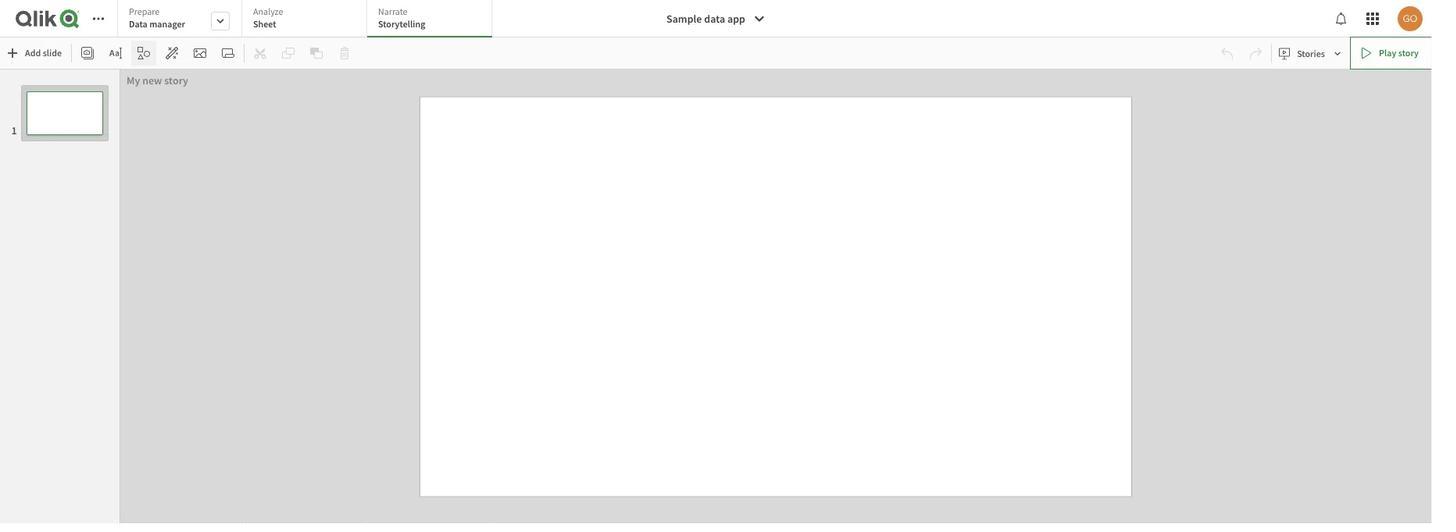 Task type: describe. For each thing, give the bounding box(es) containing it.
storytelling
[[378, 18, 426, 30]]

data
[[129, 18, 148, 30]]

media objects image
[[194, 47, 206, 59]]

play
[[1380, 47, 1397, 59]]

manager
[[149, 18, 185, 30]]

sheet
[[253, 18, 276, 30]]

add
[[25, 47, 41, 59]]

tab list containing prepare
[[117, 0, 498, 39]]

play story
[[1380, 47, 1420, 59]]

my new story
[[127, 73, 188, 88]]

narrate storytelling
[[378, 5, 426, 30]]

slide
[[43, 47, 62, 59]]

add slide button
[[3, 41, 68, 66]]

sheet library image
[[222, 47, 235, 59]]

new
[[142, 73, 162, 88]]

prepare
[[129, 5, 160, 18]]



Task type: locate. For each thing, give the bounding box(es) containing it.
application
[[0, 0, 1433, 524]]

story inside button
[[1399, 47, 1420, 59]]

stories button
[[1276, 41, 1348, 66]]

data
[[704, 12, 725, 26]]

text objects image
[[109, 47, 122, 59]]

0 horizontal spatial story
[[164, 73, 188, 88]]

1 horizontal spatial story
[[1399, 47, 1420, 59]]

prepare data manager
[[129, 5, 185, 30]]

play story button
[[1351, 37, 1433, 70]]

effects library image
[[166, 47, 178, 59]]

tab list
[[117, 0, 498, 39]]

story right the new
[[164, 73, 188, 88]]

analyze
[[253, 5, 283, 18]]

sample data app
[[667, 12, 746, 26]]

stories
[[1298, 47, 1326, 59]]

sample data app button
[[657, 6, 775, 31]]

story right play
[[1399, 47, 1420, 59]]

snapshot library image
[[81, 47, 94, 59]]

gary orlando image
[[1398, 6, 1423, 31]]

shapes library image
[[138, 47, 150, 59]]

sample
[[667, 12, 702, 26]]

application containing sample data app
[[0, 0, 1433, 524]]

app
[[728, 12, 746, 26]]

1 vertical spatial story
[[164, 73, 188, 88]]

story
[[1399, 47, 1420, 59], [164, 73, 188, 88]]

analyze sheet
[[253, 5, 283, 30]]

add slide
[[25, 47, 62, 59]]

my
[[127, 73, 140, 88]]

narrate
[[378, 5, 408, 18]]

0 vertical spatial story
[[1399, 47, 1420, 59]]



Task type: vqa. For each thing, say whether or not it's contained in the screenshot.
the rightmost story
yes



